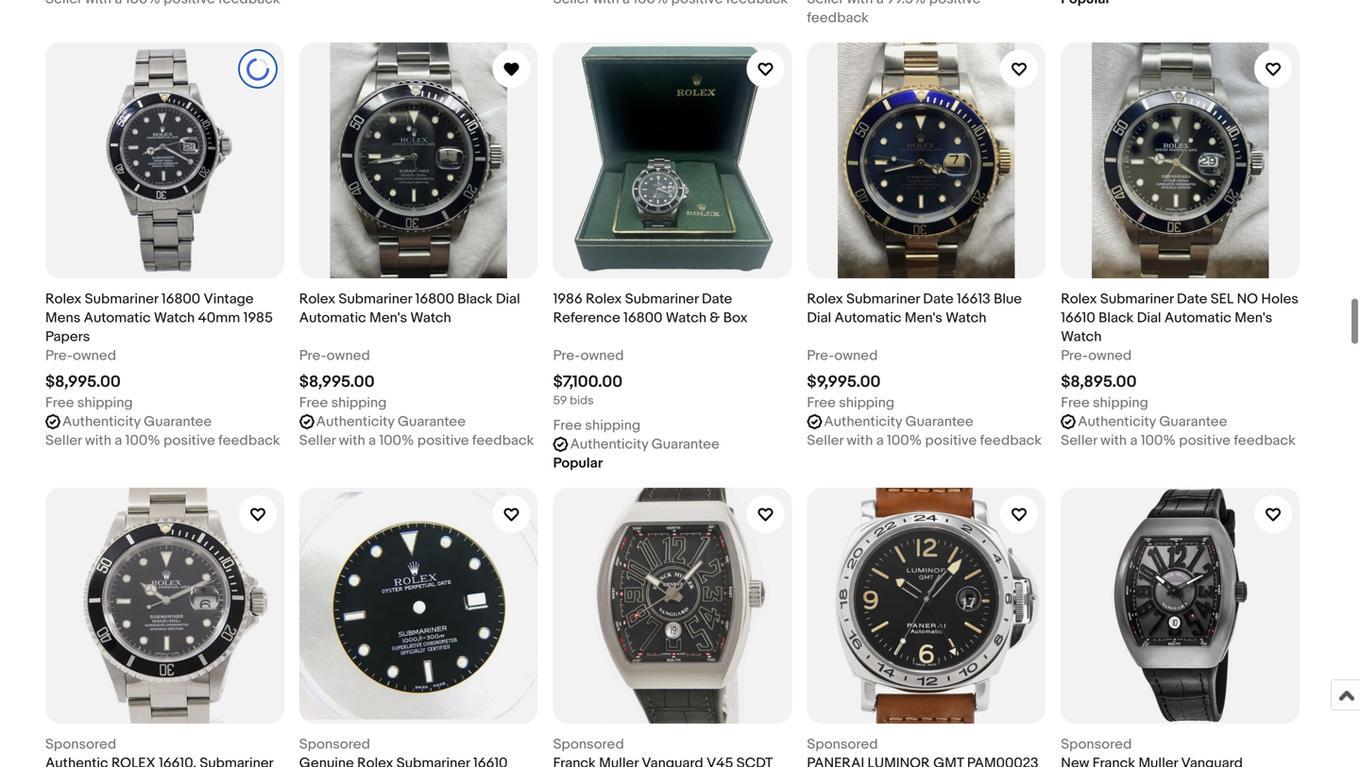 Task type: locate. For each thing, give the bounding box(es) containing it.
0 horizontal spatial free shipping text field
[[45, 394, 133, 413]]

with down $9,995.00 text box
[[847, 433, 873, 450]]

positive for date
[[1179, 433, 1231, 450]]

4 100% from the left
[[1141, 433, 1176, 450]]

1 men's from the left
[[369, 310, 407, 327]]

2 rolex from the left
[[299, 291, 335, 308]]

positive inside text box
[[417, 433, 469, 450]]

a
[[876, 0, 884, 8], [115, 433, 122, 450], [368, 433, 376, 450], [876, 433, 884, 450], [1130, 433, 1138, 450]]

submariner inside rolex submariner date 16613 blue dial automatic men's watch
[[846, 291, 920, 308]]

dial left 1986
[[496, 291, 520, 308]]

2 men's from the left
[[905, 310, 943, 327]]

1 horizontal spatial black
[[1099, 310, 1134, 327]]

watch inside rolex submariner 16800 black dial automatic men's watch
[[410, 310, 451, 327]]

feedback for 16800
[[218, 433, 280, 450]]

shipping up seller with a 100% positive feedback text box
[[331, 395, 387, 412]]

0 horizontal spatial men's
[[369, 310, 407, 327]]

date up &
[[702, 291, 732, 308]]

submariner up the "papers"
[[85, 291, 158, 308]]

0 horizontal spatial black
[[457, 291, 493, 308]]

3 100% from the left
[[887, 433, 922, 450]]

automatic up "pre-owned $8,995.00 free shipping"
[[299, 310, 366, 327]]

Free shipping text field
[[45, 394, 133, 413], [807, 394, 895, 413]]

seller inside text box
[[299, 433, 336, 450]]

a for 16800
[[115, 433, 122, 450]]

authenticity guarantee down rolex submariner 16800 vintage mens automatic watch 40mm 1985 papers pre-owned $8,995.00 free shipping
[[62, 414, 212, 431]]

owned inside pre-owned $9,995.00 free shipping
[[834, 348, 878, 365]]

1 horizontal spatial free shipping text field
[[553, 417, 641, 435]]

shipping up authenticity guarantee text field at the bottom left of the page
[[77, 395, 133, 412]]

2 horizontal spatial free shipping text field
[[1061, 394, 1148, 413]]

submariner for rolex submariner date 16613 blue dial automatic men's watch
[[846, 291, 920, 308]]

authenticity guarantee text field up popular on the left
[[570, 435, 720, 454]]

shipping inside rolex submariner date sel no holes 16610 black dial automatic men's watch pre-owned $8,895.00 free shipping
[[1093, 395, 1148, 412]]

authenticity inside text field
[[62, 414, 141, 431]]

guarantee for $8,995.00
[[398, 414, 466, 431]]

free inside pre-owned $9,995.00 free shipping
[[807, 395, 836, 412]]

4 owned from the left
[[834, 348, 878, 365]]

100% inside seller with a 100% positive feedback text box
[[379, 433, 414, 450]]

watch inside rolex submariner date 16613 blue dial automatic men's watch
[[946, 310, 987, 327]]

seller down '$8,895.00' text box
[[1061, 433, 1097, 450]]

2 automatic from the left
[[299, 310, 366, 327]]

feedback inside text box
[[472, 433, 534, 450]]

owned for $9,995.00
[[834, 348, 878, 365]]

3 date from the left
[[1177, 291, 1208, 308]]

authenticity up popular on the left
[[570, 436, 648, 453]]

None text field
[[45, 0, 280, 9], [1061, 0, 1111, 9], [45, 0, 280, 9], [1061, 0, 1111, 9]]

a inside the seller with a 99.5% positive feedback
[[876, 0, 884, 8]]

2 free shipping text field from the left
[[807, 394, 895, 413]]

rolex inside "1986 rolex submariner date reference 16800 watch & box"
[[586, 291, 622, 308]]

seller with a 100% positive feedback for $8,995.00
[[299, 433, 534, 450]]

3 seller with a 100% positive feedback text field from the left
[[1061, 432, 1296, 451]]

with for date
[[1101, 433, 1127, 450]]

pre- inside pre-owned $9,995.00 free shipping
[[807, 348, 834, 365]]

seller down authenticity guarantee text field at the bottom left of the page
[[45, 433, 82, 450]]

sponsored link
[[45, 488, 284, 768], [299, 488, 538, 768], [553, 488, 792, 768], [807, 488, 1046, 768], [1061, 488, 1300, 768]]

submariner inside rolex submariner date sel no holes 16610 black dial automatic men's watch pre-owned $8,895.00 free shipping
[[1100, 291, 1174, 308]]

with down "pre-owned $8,995.00 free shipping"
[[339, 433, 365, 450]]

2 pre-owned text field from the left
[[553, 347, 624, 366]]

feedback for date
[[1234, 433, 1296, 450]]

authenticity for 16800
[[62, 414, 141, 431]]

pre-owned text field for $9,995.00
[[807, 347, 878, 366]]

0 vertical spatial black
[[457, 291, 493, 308]]

rolex inside rolex submariner date 16613 blue dial automatic men's watch
[[807, 291, 843, 308]]

2 $8,995.00 text field from the left
[[299, 373, 375, 392]]

feedback for $8,995.00
[[472, 433, 534, 450]]

pre- inside pre-owned $7,100.00 59 bids free shipping
[[553, 348, 581, 365]]

2 horizontal spatial 16800
[[624, 310, 663, 327]]

100%
[[125, 433, 160, 450], [379, 433, 414, 450], [887, 433, 922, 450], [1141, 433, 1176, 450]]

authenticity down $9,995.00 text box
[[824, 414, 902, 431]]

$8,895.00 text field
[[1061, 373, 1137, 392]]

free
[[45, 395, 74, 412], [299, 395, 328, 412], [807, 395, 836, 412], [1061, 395, 1090, 412], [553, 418, 582, 435]]

16800 inside rolex submariner 16800 vintage mens automatic watch 40mm 1985 papers pre-owned $8,995.00 free shipping
[[161, 291, 200, 308]]

pre-owned text field up $7,100.00 text box
[[553, 347, 624, 366]]

with for $8,995.00
[[339, 433, 365, 450]]

1 horizontal spatial 16800
[[415, 291, 454, 308]]

black
[[457, 291, 493, 308], [1099, 310, 1134, 327]]

a left 99.5%
[[876, 0, 884, 8]]

1 horizontal spatial men's
[[905, 310, 943, 327]]

a down '$8,895.00' text box
[[1130, 433, 1138, 450]]

guarantee inside text field
[[144, 414, 212, 431]]

authenticity guarantee text field for $9,995.00
[[824, 413, 973, 432]]

100% down pre-owned $9,995.00 free shipping
[[887, 433, 922, 450]]

dial inside rolex submariner date 16613 blue dial automatic men's watch
[[807, 310, 831, 327]]

rolex up pre-owned $9,995.00 free shipping
[[807, 291, 843, 308]]

1 100% from the left
[[125, 433, 160, 450]]

1 horizontal spatial seller with a 100% positive feedback text field
[[807, 432, 1042, 451]]

rolex
[[45, 291, 82, 308], [299, 291, 335, 308], [586, 291, 622, 308], [807, 291, 843, 308], [1061, 291, 1097, 308]]

date inside rolex submariner date sel no holes 16610 black dial automatic men's watch pre-owned $8,895.00 free shipping
[[1177, 291, 1208, 308]]

pre-owned $8,995.00 free shipping
[[299, 348, 387, 412]]

rolex up mens
[[45, 291, 82, 308]]

guarantee for $7,100.00
[[651, 436, 720, 453]]

16800 inside rolex submariner 16800 black dial automatic men's watch
[[415, 291, 454, 308]]

seller left 99.5%
[[807, 0, 844, 8]]

&
[[710, 310, 720, 327]]

free shipping text field for $8,895.00
[[1061, 394, 1148, 413]]

100% down "pre-owned $8,995.00 free shipping"
[[379, 433, 414, 450]]

sel
[[1211, 291, 1234, 308]]

1 submariner from the left
[[85, 291, 158, 308]]

feedback for $9,995.00
[[980, 433, 1042, 450]]

5 rolex from the left
[[1061, 291, 1097, 308]]

shipping down '$9,995.00'
[[839, 395, 895, 412]]

2 date from the left
[[923, 291, 954, 308]]

100% down rolex submariner date sel no holes 16610 black dial automatic men's watch pre-owned $8,895.00 free shipping
[[1141, 433, 1176, 450]]

rolex submariner 16800 vintage mens automatic watch 40mm 1985 papers pre-owned $8,995.00 free shipping
[[45, 291, 273, 412]]

guarantee
[[144, 414, 212, 431], [398, 414, 466, 431], [905, 414, 973, 431], [1159, 414, 1227, 431], [651, 436, 720, 453]]

a inside text box
[[368, 433, 376, 450]]

1 seller with a 100% positive feedback text field from the left
[[45, 432, 280, 451]]

1 $8,995.00 from the left
[[45, 373, 121, 392]]

authenticity
[[62, 414, 141, 431], [316, 414, 394, 431], [824, 414, 902, 431], [1078, 414, 1156, 431], [570, 436, 648, 453]]

authenticity down '$8,895.00' text box
[[1078, 414, 1156, 431]]

1 horizontal spatial free shipping text field
[[807, 394, 895, 413]]

100% for date
[[1141, 433, 1176, 450]]

1 horizontal spatial dial
[[807, 310, 831, 327]]

100% down authenticity guarantee text field at the bottom left of the page
[[125, 433, 160, 450]]

free shipping text field down bids at the left bottom of page
[[553, 417, 641, 435]]

5 sponsored link from the left
[[1061, 488, 1300, 768]]

pre- inside rolex submariner 16800 vintage mens automatic watch 40mm 1985 papers pre-owned $8,995.00 free shipping
[[45, 348, 73, 365]]

4 seller with a 100% positive feedback from the left
[[1061, 433, 1296, 450]]

seller with a 99.5% positive feedback
[[807, 0, 984, 26]]

1 $8,995.00 text field from the left
[[45, 373, 121, 392]]

rolex up "pre-owned $8,995.00 free shipping"
[[299, 291, 335, 308]]

authenticity guarantee text field for $8,995.00
[[316, 413, 466, 432]]

submariner for rolex submariner 16800 black dial automatic men's watch
[[339, 291, 412, 308]]

3 seller with a 100% positive feedback from the left
[[807, 433, 1042, 450]]

a for date
[[1130, 433, 1138, 450]]

2 sponsored text field from the left
[[299, 736, 370, 755]]

free shipping text field down $9,995.00 text box
[[807, 394, 895, 413]]

authenticity guarantee up popular text field
[[570, 436, 720, 453]]

owned down the "papers"
[[73, 348, 116, 365]]

dial up $9,995.00 text box
[[807, 310, 831, 327]]

3 sponsored text field from the left
[[553, 736, 624, 755]]

free shipping text field for $8,995.00
[[45, 394, 133, 413]]

date left sel
[[1177, 291, 1208, 308]]

men's inside rolex submariner 16800 black dial automatic men's watch
[[369, 310, 407, 327]]

authenticity guarantee for $7,100.00
[[570, 436, 720, 453]]

2 seller with a 100% positive feedback text field from the left
[[807, 432, 1042, 451]]

owned up $7,100.00 text box
[[581, 348, 624, 365]]

Seller with a 100% positive feedback text field
[[45, 432, 280, 451], [807, 432, 1042, 451], [1061, 432, 1296, 451]]

1 seller with a 100% positive feedback from the left
[[45, 433, 280, 450]]

dial inside rolex submariner date sel no holes 16610 black dial automatic men's watch pre-owned $8,895.00 free shipping
[[1137, 310, 1161, 327]]

1 automatic from the left
[[84, 310, 151, 327]]

dial inside rolex submariner 16800 black dial automatic men's watch
[[496, 291, 520, 308]]

guarantee for 16800
[[144, 414, 212, 431]]

$8,895.00
[[1061, 373, 1137, 392]]

shipping
[[77, 395, 133, 412], [331, 395, 387, 412], [839, 395, 895, 412], [1093, 395, 1148, 412], [585, 418, 641, 435]]

0 horizontal spatial $8,995.00
[[45, 373, 121, 392]]

40mm
[[198, 310, 240, 327]]

$8,995.00 text field for $8,995.00
[[299, 373, 375, 392]]

2 owned from the left
[[327, 348, 370, 365]]

bids
[[570, 394, 594, 409]]

2 $8,995.00 from the left
[[299, 373, 375, 392]]

automatic
[[84, 310, 151, 327], [299, 310, 366, 327], [835, 310, 902, 327], [1165, 310, 1232, 327]]

submariner inside rolex submariner 16800 black dial automatic men's watch
[[339, 291, 412, 308]]

owned
[[73, 348, 116, 365], [327, 348, 370, 365], [581, 348, 624, 365], [834, 348, 878, 365], [1088, 348, 1132, 365]]

pre-owned text field down rolex submariner 16800 black dial automatic men's watch
[[299, 347, 370, 366]]

pre- inside rolex submariner date sel no holes 16610 black dial automatic men's watch pre-owned $8,895.00 free shipping
[[1061, 348, 1088, 365]]

submariner for rolex submariner 16800 vintage mens automatic watch 40mm 1985 papers pre-owned $8,995.00 free shipping
[[85, 291, 158, 308]]

date
[[702, 291, 732, 308], [923, 291, 954, 308], [1177, 291, 1208, 308]]

vintage
[[204, 291, 254, 308]]

feedback
[[807, 9, 869, 26], [218, 433, 280, 450], [472, 433, 534, 450], [980, 433, 1042, 450], [1234, 433, 1296, 450]]

with inside text box
[[339, 433, 365, 450]]

positive for $8,995.00
[[417, 433, 469, 450]]

3 sponsored link from the left
[[553, 488, 792, 768]]

Sponsored text field
[[45, 736, 116, 755], [299, 736, 370, 755], [553, 736, 624, 755], [807, 736, 878, 755], [1061, 736, 1132, 755]]

Pre-owned text field
[[299, 347, 370, 366], [553, 347, 624, 366], [807, 347, 878, 366], [1061, 347, 1132, 366]]

authenticity guarantee text field down pre-owned $9,995.00 free shipping
[[824, 413, 973, 432]]

automatic down sel
[[1165, 310, 1232, 327]]

3 pre-owned text field from the left
[[807, 347, 878, 366]]

2 horizontal spatial dial
[[1137, 310, 1161, 327]]

free shipping text field down '$8,895.00' text box
[[1061, 394, 1148, 413]]

Popular text field
[[553, 454, 603, 473]]

1 date from the left
[[702, 291, 732, 308]]

4 sponsored text field from the left
[[807, 736, 878, 755]]

4 pre-owned text field from the left
[[1061, 347, 1132, 366]]

2 sponsored from the left
[[299, 737, 370, 754]]

black right 16610
[[1099, 310, 1134, 327]]

1 vertical spatial black
[[1099, 310, 1134, 327]]

$8,995.00 text field
[[45, 373, 121, 392], [299, 373, 375, 392]]

Authenticity Guarantee text field
[[62, 413, 212, 432]]

owned down rolex submariner 16800 black dial automatic men's watch
[[327, 348, 370, 365]]

3 automatic from the left
[[835, 310, 902, 327]]

rolex for rolex submariner date sel no holes 16610 black dial automatic men's watch pre-owned $8,895.00 free shipping
[[1061, 291, 1097, 308]]

authenticity guarantee
[[62, 414, 212, 431], [316, 414, 466, 431], [824, 414, 973, 431], [1078, 414, 1227, 431], [570, 436, 720, 453]]

pre- for $9,995.00
[[807, 348, 834, 365]]

with left 99.5%
[[847, 0, 873, 8]]

submariner up "pre-owned $8,995.00 free shipping"
[[339, 291, 412, 308]]

5 sponsored text field from the left
[[1061, 736, 1132, 755]]

3 pre- from the left
[[553, 348, 581, 365]]

sponsored text field for 4th sponsored link from left
[[807, 736, 878, 755]]

pre-owned text field up $9,995.00 text box
[[807, 347, 878, 366]]

2 seller with a 100% positive feedback from the left
[[299, 433, 534, 450]]

5 owned from the left
[[1088, 348, 1132, 365]]

authenticity guarantee down '$8,895.00' text box
[[1078, 414, 1227, 431]]

dial
[[496, 291, 520, 308], [807, 310, 831, 327], [1137, 310, 1161, 327]]

pre- for $8,995.00
[[299, 348, 327, 365]]

1 pre-owned text field from the left
[[299, 347, 370, 366]]

with down '$8,895.00' text box
[[1101, 433, 1127, 450]]

free inside pre-owned $7,100.00 59 bids free shipping
[[553, 418, 582, 435]]

pre- inside "pre-owned $8,995.00 free shipping"
[[299, 348, 327, 365]]

3 owned from the left
[[581, 348, 624, 365]]

positive for 16800
[[163, 433, 215, 450]]

1985
[[243, 310, 273, 327]]

4 sponsored from the left
[[807, 737, 878, 754]]

positive inside the seller with a 99.5% positive feedback
[[929, 0, 981, 8]]

Pre-owned text field
[[45, 347, 116, 366]]

pre-owned text field up '$8,895.00' text box
[[1061, 347, 1132, 366]]

authenticity guarantee down pre-owned $9,995.00 free shipping
[[824, 414, 973, 431]]

date inside rolex submariner date 16613 blue dial automatic men's watch
[[923, 291, 954, 308]]

submariner right 1986
[[625, 291, 699, 308]]

2 submariner from the left
[[339, 291, 412, 308]]

rolex up 16610
[[1061, 291, 1097, 308]]

owned up $9,995.00 text box
[[834, 348, 878, 365]]

submariner up pre-owned $9,995.00 free shipping
[[846, 291, 920, 308]]

0 horizontal spatial date
[[702, 291, 732, 308]]

Authenticity Guarantee text field
[[316, 413, 466, 432], [824, 413, 973, 432], [1078, 413, 1227, 432], [570, 435, 720, 454]]

1986
[[553, 291, 583, 308]]

4 automatic from the left
[[1165, 310, 1232, 327]]

authenticity guarantee text field for $8,895.00
[[1078, 413, 1227, 432]]

men's
[[369, 310, 407, 327], [905, 310, 943, 327], [1235, 310, 1273, 327]]

16800
[[161, 291, 200, 308], [415, 291, 454, 308], [624, 310, 663, 327]]

0 horizontal spatial 16800
[[161, 291, 200, 308]]

16800 for rolex submariner 16800 black dial automatic men's watch
[[415, 291, 454, 308]]

authenticity down pre-owned text field
[[62, 414, 141, 431]]

automatic up pre-owned $9,995.00 free shipping
[[835, 310, 902, 327]]

seller down "pre-owned $8,995.00 free shipping"
[[299, 433, 336, 450]]

1 sponsored text field from the left
[[45, 736, 116, 755]]

$8,995.00
[[45, 373, 121, 392], [299, 373, 375, 392]]

1 horizontal spatial $8,995.00 text field
[[299, 373, 375, 392]]

1 free shipping text field from the left
[[45, 394, 133, 413]]

rolex submariner date 16613 blue dial automatic men's watch
[[807, 291, 1022, 327]]

5 submariner from the left
[[1100, 291, 1174, 308]]

shipping down '$8,895.00' text box
[[1093, 395, 1148, 412]]

16610
[[1061, 310, 1095, 327]]

2 pre- from the left
[[299, 348, 327, 365]]

1 rolex from the left
[[45, 291, 82, 308]]

free shipping text field down pre-owned text field
[[45, 394, 133, 413]]

rolex inside rolex submariner date sel no holes 16610 black dial automatic men's watch pre-owned $8,895.00 free shipping
[[1061, 291, 1097, 308]]

owned up '$8,895.00' text box
[[1088, 348, 1132, 365]]

Free shipping text field
[[299, 394, 387, 413], [1061, 394, 1148, 413], [553, 417, 641, 435]]

0 horizontal spatial dial
[[496, 291, 520, 308]]

submariner
[[85, 291, 158, 308], [339, 291, 412, 308], [625, 291, 699, 308], [846, 291, 920, 308], [1100, 291, 1174, 308]]

Seller with a 100% positive feedback text field
[[299, 432, 534, 451]]

positive
[[929, 0, 981, 8], [163, 433, 215, 450], [417, 433, 469, 450], [925, 433, 977, 450], [1179, 433, 1231, 450]]

1 sponsored link from the left
[[45, 488, 284, 768]]

black left 1986
[[457, 291, 493, 308]]

submariner inside rolex submariner 16800 vintage mens automatic watch 40mm 1985 papers pre-owned $8,995.00 free shipping
[[85, 291, 158, 308]]

rolex submariner date sel no holes 16610 black dial automatic men's watch pre-owned $8,895.00 free shipping
[[1061, 291, 1299, 412]]

1 horizontal spatial $8,995.00
[[299, 373, 375, 392]]

0 horizontal spatial seller with a 100% positive feedback text field
[[45, 432, 280, 451]]

free shipping text field for $9,995.00
[[807, 394, 895, 413]]

free shipping text field up seller with a 100% positive feedback text box
[[299, 394, 387, 413]]

0 horizontal spatial free shipping text field
[[299, 394, 387, 413]]

authenticity down "pre-owned $8,995.00 free shipping"
[[316, 414, 394, 431]]

pre-owned $7,100.00 59 bids free shipping
[[553, 348, 641, 435]]

owned inside pre-owned $7,100.00 59 bids free shipping
[[581, 348, 624, 365]]

no
[[1237, 291, 1258, 308]]

free shipping text field for $7,100.00
[[553, 417, 641, 435]]

a for $8,995.00
[[368, 433, 376, 450]]

2 horizontal spatial seller with a 100% positive feedback text field
[[1061, 432, 1296, 451]]

watch
[[154, 310, 195, 327], [410, 310, 451, 327], [666, 310, 707, 327], [946, 310, 987, 327], [1061, 329, 1102, 346]]

shipping down bids at the left bottom of page
[[585, 418, 641, 435]]

2 100% from the left
[[379, 433, 414, 450]]

pre-
[[45, 348, 73, 365], [299, 348, 327, 365], [553, 348, 581, 365], [807, 348, 834, 365], [1061, 348, 1088, 365]]

5 pre- from the left
[[1061, 348, 1088, 365]]

blue
[[994, 291, 1022, 308]]

1 owned from the left
[[73, 348, 116, 365]]

rolex inside rolex submariner 16800 vintage mens automatic watch 40mm 1985 papers pre-owned $8,995.00 free shipping
[[45, 291, 82, 308]]

3 submariner from the left
[[625, 291, 699, 308]]

dial right 16610
[[1137, 310, 1161, 327]]

seller inside the seller with a 99.5% positive feedback
[[807, 0, 844, 8]]

sponsored
[[45, 737, 116, 754], [299, 737, 370, 754], [553, 737, 624, 754], [807, 737, 878, 754], [1061, 737, 1132, 754]]

box
[[723, 310, 748, 327]]

99.5%
[[887, 0, 926, 8]]

1 horizontal spatial date
[[923, 291, 954, 308]]

1 pre- from the left
[[45, 348, 73, 365]]

5 sponsored from the left
[[1061, 737, 1132, 754]]

shipping inside "pre-owned $8,995.00 free shipping"
[[331, 395, 387, 412]]

None text field
[[553, 0, 788, 9]]

rolex inside rolex submariner 16800 black dial automatic men's watch
[[299, 291, 335, 308]]

owned for $7,100.00
[[581, 348, 624, 365]]

$7,100.00
[[553, 373, 623, 392]]

pre-owned $9,995.00 free shipping
[[807, 348, 895, 412]]

automatic up pre-owned text field
[[84, 310, 151, 327]]

automatic inside rolex submariner date sel no holes 16610 black dial automatic men's watch pre-owned $8,895.00 free shipping
[[1165, 310, 1232, 327]]

4 rolex from the left
[[807, 291, 843, 308]]

2 horizontal spatial men's
[[1235, 310, 1273, 327]]

seller for $9,995.00
[[807, 433, 844, 450]]

submariner left sel
[[1100, 291, 1174, 308]]

4 submariner from the left
[[846, 291, 920, 308]]

a for $9,995.00
[[876, 433, 884, 450]]

3 rolex from the left
[[586, 291, 622, 308]]

sponsored text field for second sponsored link from the left
[[299, 736, 370, 755]]

100% for $8,995.00
[[379, 433, 414, 450]]

a down "pre-owned $8,995.00 free shipping"
[[368, 433, 376, 450]]

free shipping text field for $8,995.00
[[299, 394, 387, 413]]

pre-owned text field for $8,895.00
[[1061, 347, 1132, 366]]

date left 16613 at the right of the page
[[923, 291, 954, 308]]

owned inside "pre-owned $8,995.00 free shipping"
[[327, 348, 370, 365]]

seller with a 100% positive feedback
[[45, 433, 280, 450], [299, 433, 534, 450], [807, 433, 1042, 450], [1061, 433, 1296, 450]]

date for rolex submariner date sel no holes 16610 black dial automatic men's watch pre-owned $8,895.00 free shipping
[[1177, 291, 1208, 308]]

4 pre- from the left
[[807, 348, 834, 365]]

authenticity guarantee text field for $7,100.00
[[570, 435, 720, 454]]

authenticity guarantee text field down "pre-owned $8,995.00 free shipping"
[[316, 413, 466, 432]]

authenticity guarantee up seller with a 100% positive feedback text box
[[316, 414, 466, 431]]

$9,995.00
[[807, 373, 881, 392]]

with
[[847, 0, 873, 8], [85, 433, 111, 450], [339, 433, 365, 450], [847, 433, 873, 450], [1101, 433, 1127, 450]]

rolex up reference
[[586, 291, 622, 308]]

0 horizontal spatial $8,995.00 text field
[[45, 373, 121, 392]]

pre-owned text field for $8,995.00
[[299, 347, 370, 366]]

authenticity guarantee text field down '$8,895.00' text box
[[1078, 413, 1227, 432]]

3 men's from the left
[[1235, 310, 1273, 327]]

seller with a 100% positive feedback for 16800
[[45, 433, 280, 450]]

with down authenticity guarantee text field at the bottom left of the page
[[85, 433, 111, 450]]

a down authenticity guarantee text field at the bottom left of the page
[[115, 433, 122, 450]]

seller
[[807, 0, 844, 8], [45, 433, 82, 450], [299, 433, 336, 450], [807, 433, 844, 450], [1061, 433, 1097, 450]]

2 horizontal spatial date
[[1177, 291, 1208, 308]]

seller down $9,995.00 text box
[[807, 433, 844, 450]]

a down pre-owned $9,995.00 free shipping
[[876, 433, 884, 450]]



Task type: describe. For each thing, give the bounding box(es) containing it.
add rolex submariner 16800 vintage mens automatic watch 40mm 1985 papers to your watch list image
[[245, 57, 270, 82]]

authenticity for $7,100.00
[[570, 436, 648, 453]]

seller with a 100% positive feedback text field for $9,995.00
[[807, 432, 1042, 451]]

seller for date
[[1061, 433, 1097, 450]]

owned for $8,995.00
[[327, 348, 370, 365]]

59
[[553, 394, 567, 409]]

mens
[[45, 310, 81, 327]]

free inside rolex submariner 16800 vintage mens automatic watch 40mm 1985 papers pre-owned $8,995.00 free shipping
[[45, 395, 74, 412]]

authenticity for $8,995.00
[[316, 414, 394, 431]]

rolex for rolex submariner 16800 vintage mens automatic watch 40mm 1985 papers pre-owned $8,995.00 free shipping
[[45, 291, 82, 308]]

seller with a 100% positive feedback for date
[[1061, 433, 1296, 450]]

$9,995.00 text field
[[807, 373, 881, 392]]

rolex submariner 16800 black dial automatic men's watch
[[299, 291, 520, 327]]

Seller with a 99.5% positive feedback text field
[[807, 0, 1046, 27]]

automatic inside rolex submariner 16800 black dial automatic men's watch
[[299, 310, 366, 327]]

sponsored text field for 3rd sponsored link from the left
[[553, 736, 624, 755]]

papers
[[45, 329, 90, 346]]

free inside rolex submariner date sel no holes 16610 black dial automatic men's watch pre-owned $8,895.00 free shipping
[[1061, 395, 1090, 412]]

$8,995.00 text field for 16800
[[45, 373, 121, 392]]

16613
[[957, 291, 991, 308]]

watch inside rolex submariner date sel no holes 16610 black dial automatic men's watch pre-owned $8,895.00 free shipping
[[1061, 329, 1102, 346]]

popular
[[553, 455, 603, 472]]

sponsored text field for 5th sponsored link
[[1061, 736, 1132, 755]]

rolex for rolex submariner 16800 black dial automatic men's watch
[[299, 291, 335, 308]]

1 sponsored from the left
[[45, 737, 116, 754]]

100% for $9,995.00
[[887, 433, 922, 450]]

shipping inside pre-owned $9,995.00 free shipping
[[839, 395, 895, 412]]

automatic inside rolex submariner date 16613 blue dial automatic men's watch
[[835, 310, 902, 327]]

with for 16800
[[85, 433, 111, 450]]

authenticity for date
[[1078, 414, 1156, 431]]

1986 rolex submariner date reference 16800 watch & box
[[553, 291, 748, 327]]

owned inside rolex submariner 16800 vintage mens automatic watch 40mm 1985 papers pre-owned $8,995.00 free shipping
[[73, 348, 116, 365]]

authenticity for $9,995.00
[[824, 414, 902, 431]]

authenticity guarantee for 16800
[[62, 414, 212, 431]]

authenticity guarantee for $8,995.00
[[316, 414, 466, 431]]

seller with a 99.5% positive feedback link
[[807, 0, 1046, 27]]

watch inside "1986 rolex submariner date reference 16800 watch & box"
[[666, 310, 707, 327]]

watch inside rolex submariner 16800 vintage mens automatic watch 40mm 1985 papers pre-owned $8,995.00 free shipping
[[154, 310, 195, 327]]

pre- for $7,100.00
[[553, 348, 581, 365]]

100% for 16800
[[125, 433, 160, 450]]

4 sponsored link from the left
[[807, 488, 1046, 768]]

men's inside rolex submariner date 16613 blue dial automatic men's watch
[[905, 310, 943, 327]]

owned inside rolex submariner date sel no holes 16610 black dial automatic men's watch pre-owned $8,895.00 free shipping
[[1088, 348, 1132, 365]]

pre-owned text field for $7,100.00
[[553, 347, 624, 366]]

seller with a 100% positive feedback for $9,995.00
[[807, 433, 1042, 450]]

automatic inside rolex submariner 16800 vintage mens automatic watch 40mm 1985 papers pre-owned $8,995.00 free shipping
[[84, 310, 151, 327]]

rolex for rolex submariner date 16613 blue dial automatic men's watch
[[807, 291, 843, 308]]

shipping inside pre-owned $7,100.00 59 bids free shipping
[[585, 418, 641, 435]]

16800 inside "1986 rolex submariner date reference 16800 watch & box"
[[624, 310, 663, 327]]

with for $9,995.00
[[847, 433, 873, 450]]

submariner for rolex submariner date sel no holes 16610 black dial automatic men's watch pre-owned $8,895.00 free shipping
[[1100, 291, 1174, 308]]

seller with a 100% positive feedback text field for $8,895.00
[[1061, 432, 1296, 451]]

with inside the seller with a 99.5% positive feedback
[[847, 0, 873, 8]]

seller with a 100% positive feedback text field for $8,995.00
[[45, 432, 280, 451]]

16800 for rolex submariner 16800 vintage mens automatic watch 40mm 1985 papers pre-owned $8,995.00 free shipping
[[161, 291, 200, 308]]

free inside "pre-owned $8,995.00 free shipping"
[[299, 395, 328, 412]]

seller for $8,995.00
[[299, 433, 336, 450]]

black inside rolex submariner 16800 black dial automatic men's watch
[[457, 291, 493, 308]]

reference
[[553, 310, 620, 327]]

date for rolex submariner date 16613 blue dial automatic men's watch
[[923, 291, 954, 308]]

submariner inside "1986 rolex submariner date reference 16800 watch & box"
[[625, 291, 699, 308]]

59 bids text field
[[553, 394, 594, 409]]

seller for 16800
[[45, 433, 82, 450]]

$7,100.00 text field
[[553, 373, 623, 392]]

positive for $9,995.00
[[925, 433, 977, 450]]

feedback inside the seller with a 99.5% positive feedback
[[807, 9, 869, 26]]

guarantee for date
[[1159, 414, 1227, 431]]

$8,995.00 inside "pre-owned $8,995.00 free shipping"
[[299, 373, 375, 392]]

date inside "1986 rolex submariner date reference 16800 watch & box"
[[702, 291, 732, 308]]

shipping inside rolex submariner 16800 vintage mens automatic watch 40mm 1985 papers pre-owned $8,995.00 free shipping
[[77, 395, 133, 412]]

2 sponsored link from the left
[[299, 488, 538, 768]]

holes
[[1261, 291, 1299, 308]]

authenticity guarantee for $9,995.00
[[824, 414, 973, 431]]

$8,995.00 inside rolex submariner 16800 vintage mens automatic watch 40mm 1985 papers pre-owned $8,995.00 free shipping
[[45, 373, 121, 392]]

sponsored text field for first sponsored link from the left
[[45, 736, 116, 755]]

guarantee for $9,995.00
[[905, 414, 973, 431]]

men's inside rolex submariner date sel no holes 16610 black dial automatic men's watch pre-owned $8,895.00 free shipping
[[1235, 310, 1273, 327]]

authenticity guarantee for date
[[1078, 414, 1227, 431]]

black inside rolex submariner date sel no holes 16610 black dial automatic men's watch pre-owned $8,895.00 free shipping
[[1099, 310, 1134, 327]]

3 sponsored from the left
[[553, 737, 624, 754]]



Task type: vqa. For each thing, say whether or not it's contained in the screenshot.
Seller associated with 16800
yes



